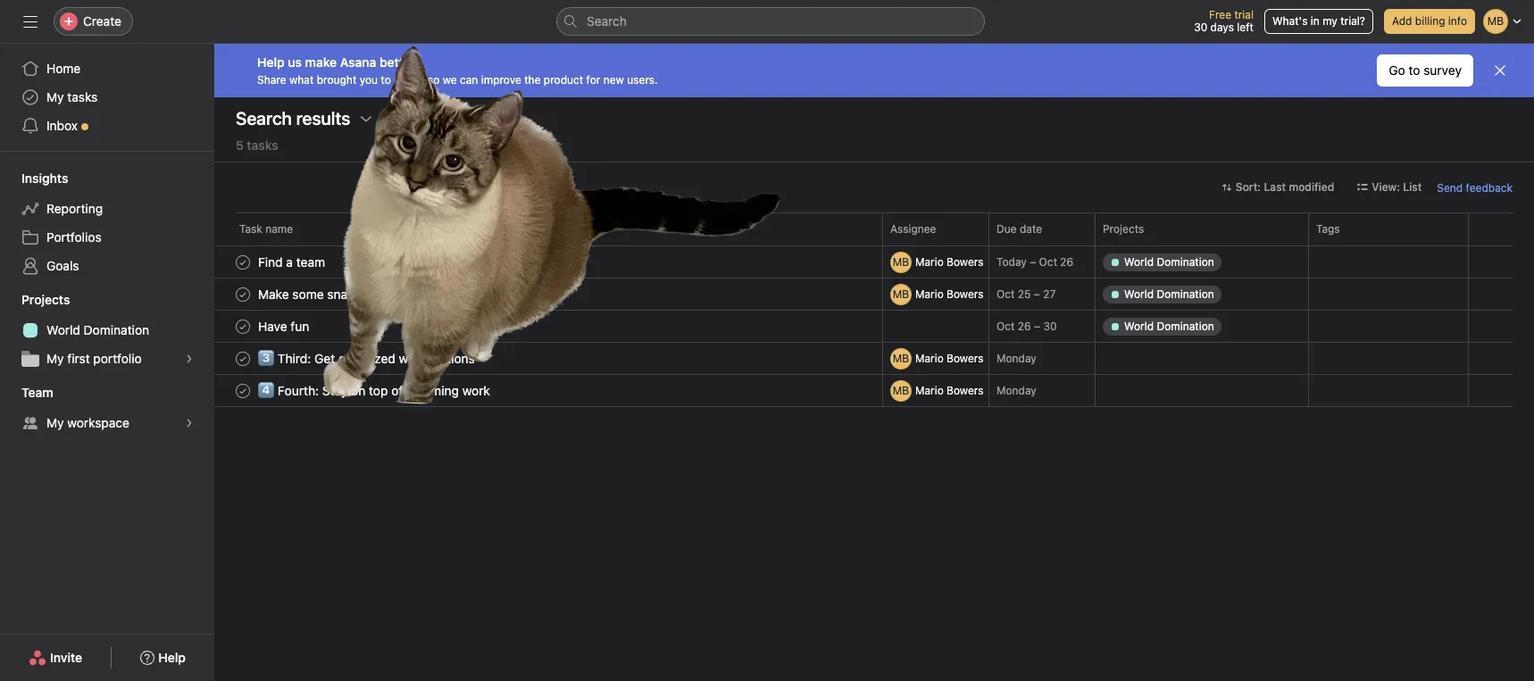 Task type: locate. For each thing, give the bounding box(es) containing it.
– for oct 26
[[1035, 320, 1041, 333]]

1 completed image from the top
[[232, 252, 254, 273]]

5
[[236, 138, 244, 153]]

0 horizontal spatial 30
[[1044, 320, 1057, 333]]

– left 27
[[1035, 288, 1041, 301]]

1 vertical spatial –
[[1035, 288, 1041, 301]]

row containing task name
[[214, 213, 1535, 246]]

row
[[214, 213, 1535, 246], [236, 245, 1514, 247], [214, 246, 1535, 279], [214, 278, 1535, 311], [214, 310, 1535, 343], [214, 342, 1535, 375], [214, 374, 1535, 407]]

4 bowers from the top
[[947, 384, 984, 397]]

insights element
[[0, 163, 214, 284]]

my first portfolio link
[[11, 345, 204, 373]]

mario bowers
[[916, 255, 984, 268], [916, 287, 984, 301], [916, 352, 984, 365], [916, 384, 984, 397]]

3 mario from the top
[[916, 352, 944, 365]]

bowers for the 4️⃣ fourth: stay on top of incoming work cell
[[947, 384, 984, 397]]

completed checkbox inside make some snacks cell
[[232, 284, 254, 305]]

what
[[289, 73, 314, 86]]

1 vertical spatial completed image
[[232, 380, 254, 402]]

2 vertical spatial my
[[46, 415, 64, 431]]

make some snacks cell
[[214, 278, 884, 311]]

bowers
[[947, 255, 984, 268], [947, 287, 984, 301], [947, 352, 984, 365], [947, 384, 984, 397]]

oct down oct 25 – 27
[[997, 320, 1015, 333]]

completed checkbox inside the 4️⃣ fourth: stay on top of incoming work cell
[[232, 380, 254, 402]]

world
[[46, 323, 80, 338]]

have fun cell
[[214, 310, 884, 343]]

oct
[[1040, 256, 1058, 269], [997, 288, 1015, 301], [997, 320, 1015, 333]]

meow image
[[322, 42, 787, 422]]

help us make asana better share what brought you to asana so we can improve the product for new users.
[[257, 54, 658, 86]]

2 completed checkbox from the top
[[232, 316, 254, 337]]

1 vertical spatial completed image
[[232, 316, 254, 337]]

my workspace link
[[11, 409, 204, 438]]

0 vertical spatial monday
[[997, 352, 1037, 365]]

0 vertical spatial oct
[[1040, 256, 1058, 269]]

3️⃣ third: get organized with sections cell
[[214, 342, 884, 375]]

my for my workspace
[[46, 415, 64, 431]]

send
[[1438, 181, 1464, 194]]

my inside global element
[[46, 89, 64, 105]]

my down team
[[46, 415, 64, 431]]

tasks
[[67, 89, 98, 105], [247, 138, 278, 153]]

26
[[1061, 256, 1074, 269], [1018, 320, 1032, 333]]

30 left the days
[[1195, 21, 1208, 34]]

oct 25 – 27
[[997, 288, 1056, 301]]

insights
[[21, 171, 68, 186]]

tasks right the 5
[[247, 138, 278, 153]]

completed image for find a team text box
[[232, 252, 254, 273]]

30 inside free trial 30 days left
[[1195, 21, 1208, 34]]

30 down 27
[[1044, 320, 1057, 333]]

Have fun text field
[[255, 318, 315, 336]]

0 horizontal spatial projects
[[21, 292, 70, 307]]

mario bowers for find a team cell
[[916, 255, 984, 268]]

0 horizontal spatial to
[[381, 73, 391, 86]]

1 vertical spatial oct
[[997, 288, 1015, 301]]

tags
[[1317, 222, 1341, 236]]

4 completed checkbox from the top
[[232, 380, 254, 402]]

mb for make some snacks cell
[[893, 287, 910, 301]]

3 completed checkbox from the top
[[232, 348, 254, 369]]

0 horizontal spatial 26
[[1018, 320, 1032, 333]]

to
[[1409, 63, 1421, 78], [381, 73, 391, 86]]

1 vertical spatial 30
[[1044, 320, 1057, 333]]

mario for find a team cell
[[916, 255, 944, 268]]

1 horizontal spatial to
[[1409, 63, 1421, 78]]

world domination link
[[11, 316, 204, 345]]

3️⃣ Third: Get organized with sections text field
[[255, 350, 481, 368]]

projects
[[1103, 222, 1145, 236], [21, 292, 70, 307]]

banner
[[214, 44, 1535, 97]]

oct left 25 on the top of page
[[997, 288, 1015, 301]]

2 completed image from the top
[[232, 380, 254, 402]]

tags for 3️⃣ third: get organized with sections cell
[[1309, 342, 1470, 375]]

Make some snacks text field
[[255, 285, 373, 303]]

portfolios link
[[11, 223, 204, 252]]

0 vertical spatial tasks
[[67, 89, 98, 105]]

completed image
[[232, 252, 254, 273], [232, 316, 254, 337], [232, 348, 254, 369]]

tasks inside search results 5 tasks
[[247, 138, 278, 153]]

can
[[460, 73, 478, 86]]

1 mb from the top
[[893, 255, 910, 268]]

–
[[1030, 256, 1037, 269], [1035, 288, 1041, 301], [1035, 320, 1041, 333]]

trial?
[[1341, 14, 1366, 28]]

completed image inside the 4️⃣ fourth: stay on top of incoming work cell
[[232, 380, 254, 402]]

– right today
[[1030, 256, 1037, 269]]

2 vertical spatial oct
[[997, 320, 1015, 333]]

monday for the 4️⃣ fourth: stay on top of incoming work cell
[[997, 384, 1037, 398]]

2 my from the top
[[46, 351, 64, 366]]

0 vertical spatial completed image
[[232, 284, 254, 305]]

go
[[1390, 63, 1406, 78]]

info
[[1449, 14, 1468, 28]]

mb for find a team cell
[[893, 255, 910, 268]]

1 horizontal spatial projects
[[1103, 222, 1145, 236]]

1 mario from the top
[[916, 255, 944, 268]]

2 completed image from the top
[[232, 316, 254, 337]]

1 vertical spatial my
[[46, 351, 64, 366]]

my up inbox
[[46, 89, 64, 105]]

mb
[[893, 255, 910, 268], [893, 287, 910, 301], [893, 352, 910, 365], [893, 384, 910, 397]]

3 bowers from the top
[[947, 352, 984, 365]]

– down oct 25 – 27
[[1035, 320, 1041, 333]]

add billing info
[[1393, 14, 1468, 28]]

completed image inside find a team cell
[[232, 252, 254, 273]]

find a team cell
[[214, 246, 884, 279]]

my tasks
[[46, 89, 98, 105]]

Completed checkbox
[[232, 284, 254, 305], [232, 316, 254, 337], [232, 348, 254, 369], [232, 380, 254, 402]]

30 inside tree grid
[[1044, 320, 1057, 333]]

tags for have fun cell
[[1309, 310, 1470, 343]]

0 vertical spatial completed image
[[232, 252, 254, 273]]

tree grid
[[214, 246, 1535, 407]]

1 vertical spatial projects
[[21, 292, 70, 307]]

1 my from the top
[[46, 89, 64, 105]]

2 monday from the top
[[997, 384, 1037, 398]]

1 completed checkbox from the top
[[232, 284, 254, 305]]

world domination
[[46, 323, 149, 338]]

1 completed image from the top
[[232, 284, 254, 305]]

to right "go"
[[1409, 63, 1421, 78]]

due
[[997, 222, 1017, 236]]

1 horizontal spatial tasks
[[247, 138, 278, 153]]

2 mario bowers from the top
[[916, 287, 984, 301]]

0 vertical spatial 26
[[1061, 256, 1074, 269]]

2 vertical spatial completed image
[[232, 348, 254, 369]]

what's
[[1273, 14, 1308, 28]]

go to survey
[[1390, 63, 1463, 78]]

3 completed image from the top
[[232, 348, 254, 369]]

– inside row
[[1035, 320, 1041, 333]]

completed image for 4️⃣ fourth: stay on top of incoming work text box on the bottom
[[232, 380, 254, 402]]

25
[[1018, 288, 1032, 301]]

4 mario bowers from the top
[[916, 384, 984, 397]]

completed checkbox inside 3️⃣ third: get organized with sections cell
[[232, 348, 254, 369]]

completed image inside 3️⃣ third: get organized with sections cell
[[232, 348, 254, 369]]

reporting
[[46, 201, 103, 216]]

4 mario from the top
[[916, 384, 944, 397]]

0 horizontal spatial tasks
[[67, 89, 98, 105]]

4 mb from the top
[[893, 384, 910, 397]]

my left first
[[46, 351, 64, 366]]

2 mb from the top
[[893, 287, 910, 301]]

3 mario bowers from the top
[[916, 352, 984, 365]]

3 mb from the top
[[893, 352, 910, 365]]

completed image
[[232, 284, 254, 305], [232, 380, 254, 402]]

workspace
[[67, 415, 129, 431]]

hide sidebar image
[[23, 14, 38, 29]]

the
[[525, 73, 541, 86]]

1 vertical spatial 26
[[1018, 320, 1032, 333]]

send feedback
[[1438, 181, 1514, 194]]

share
[[257, 73, 286, 86]]

1 vertical spatial monday
[[997, 384, 1037, 398]]

4️⃣ fourth: stay on top of incoming work cell
[[214, 374, 884, 407]]

completed checkbox inside have fun cell
[[232, 316, 254, 337]]

3 my from the top
[[46, 415, 64, 431]]

monday
[[997, 352, 1037, 365], [997, 384, 1037, 398]]

completed image inside make some snacks cell
[[232, 284, 254, 305]]

billing
[[1416, 14, 1446, 28]]

my
[[46, 89, 64, 105], [46, 351, 64, 366], [46, 415, 64, 431]]

0 vertical spatial my
[[46, 89, 64, 105]]

tasks down home
[[67, 89, 98, 105]]

first
[[67, 351, 90, 366]]

completed image for have fun text field
[[232, 316, 254, 337]]

bowers for 3️⃣ third: get organized with sections cell
[[947, 352, 984, 365]]

improve
[[481, 73, 522, 86]]

monday for 3️⃣ third: get organized with sections cell
[[997, 352, 1037, 365]]

1 monday from the top
[[997, 352, 1037, 365]]

to inside button
[[1409, 63, 1421, 78]]

mario
[[916, 255, 944, 268], [916, 287, 944, 301], [916, 352, 944, 365], [916, 384, 944, 397]]

0 vertical spatial projects
[[1103, 222, 1145, 236]]

oct up 27
[[1040, 256, 1058, 269]]

30
[[1195, 21, 1208, 34], [1044, 320, 1057, 333]]

in
[[1311, 14, 1320, 28]]

mb for the 4️⃣ fourth: stay on top of incoming work cell
[[893, 384, 910, 397]]

mario bowers for make some snacks cell
[[916, 287, 984, 301]]

1 vertical spatial tasks
[[247, 138, 278, 153]]

my inside projects element
[[46, 351, 64, 366]]

my inside teams 'element'
[[46, 415, 64, 431]]

to right "you" at left
[[381, 73, 391, 86]]

portfolio
[[93, 351, 142, 366]]

4️⃣ Fourth: Stay on top of incoming work text field
[[255, 382, 496, 400]]

0 vertical spatial 30
[[1195, 21, 1208, 34]]

completed image inside have fun cell
[[232, 316, 254, 337]]

product
[[544, 73, 584, 86]]

1 mario bowers from the top
[[916, 255, 984, 268]]

completed checkbox for 4️⃣ fourth: stay on top of incoming work text box on the bottom
[[232, 380, 254, 402]]

2 vertical spatial –
[[1035, 320, 1041, 333]]

2 mario from the top
[[916, 287, 944, 301]]

invite button
[[17, 642, 94, 675]]

1 horizontal spatial 30
[[1195, 21, 1208, 34]]

1 bowers from the top
[[947, 255, 984, 268]]

2 bowers from the top
[[947, 287, 984, 301]]

brought
[[317, 73, 357, 86]]

for
[[587, 73, 601, 86]]



Task type: describe. For each thing, give the bounding box(es) containing it.
projects element
[[0, 284, 214, 377]]

1 horizontal spatial 26
[[1061, 256, 1074, 269]]

Find a team text field
[[255, 253, 331, 271]]

make
[[305, 54, 337, 69]]

0 vertical spatial –
[[1030, 256, 1037, 269]]

go to survey button
[[1378, 55, 1474, 87]]

due date
[[997, 222, 1043, 236]]

mario for the 4️⃣ fourth: stay on top of incoming work cell
[[916, 384, 944, 397]]

portfolios
[[46, 230, 102, 245]]

left
[[1238, 21, 1254, 34]]

date
[[1020, 222, 1043, 236]]

completed checkbox for have fun text field
[[232, 316, 254, 337]]

add billing info button
[[1385, 9, 1476, 34]]

projects inside 'dropdown button'
[[21, 292, 70, 307]]

completed checkbox for 3️⃣ third: get organized with sections text field
[[232, 348, 254, 369]]

my for my tasks
[[46, 89, 64, 105]]

my for my first portfolio
[[46, 351, 64, 366]]

search results 5 tasks
[[236, 108, 351, 153]]

completed checkbox for make some snacks text field
[[232, 284, 254, 305]]

we
[[443, 73, 457, 86]]

asana
[[394, 73, 425, 86]]

us
[[288, 54, 302, 69]]

send feedback link
[[1438, 179, 1514, 196]]

tags for 4️⃣ fourth: stay on top of incoming work cell
[[1309, 374, 1470, 407]]

27
[[1044, 288, 1056, 301]]

row containing oct 26
[[214, 310, 1535, 343]]

assignee
[[891, 222, 937, 236]]

Completed checkbox
[[232, 252, 254, 273]]

dismiss image
[[1494, 63, 1508, 78]]

goals
[[46, 258, 79, 273]]

goals link
[[11, 252, 204, 281]]

linked projects for 3️⃣ third: get organized with sections cell
[[1095, 342, 1310, 375]]

tags for make some snacks cell
[[1309, 278, 1470, 311]]

new
[[604, 73, 624, 86]]

feedback
[[1467, 181, 1514, 194]]

invite
[[50, 650, 82, 666]]

today
[[997, 256, 1027, 269]]

what's in my trial?
[[1273, 14, 1366, 28]]

team
[[21, 385, 53, 400]]

5 tasks button
[[236, 138, 278, 162]]

days
[[1211, 21, 1235, 34]]

tree grid containing mb
[[214, 246, 1535, 407]]

banner containing help us make asana better
[[214, 44, 1535, 97]]

free
[[1210, 8, 1232, 21]]

task name
[[239, 222, 293, 236]]

bowers for make some snacks cell
[[947, 287, 984, 301]]

mario bowers for the 4️⃣ fourth: stay on top of incoming work cell
[[916, 384, 984, 397]]

free trial 30 days left
[[1195, 8, 1254, 34]]

search
[[587, 13, 627, 29]]

teams element
[[0, 377, 214, 441]]

inbox
[[46, 118, 78, 133]]

search button
[[557, 7, 986, 36]]

today – oct 26
[[997, 256, 1074, 269]]

oct for oct 26 – 30
[[997, 320, 1015, 333]]

my workspace
[[46, 415, 129, 431]]

to inside help us make asana better share what brought you to asana so we can improve the product for new users.
[[381, 73, 391, 86]]

what's in my trial? button
[[1265, 9, 1374, 34]]

insights button
[[0, 170, 68, 188]]

my
[[1323, 14, 1338, 28]]

inbox link
[[11, 112, 204, 140]]

search list box
[[557, 7, 986, 36]]

mb for 3️⃣ third: get organized with sections cell
[[893, 352, 910, 365]]

oct for oct 25 – 27
[[997, 288, 1015, 301]]

users.
[[627, 73, 658, 86]]

tags for find a team cell
[[1309, 246, 1470, 279]]

team button
[[0, 384, 53, 402]]

search results
[[236, 108, 351, 129]]

home link
[[11, 55, 204, 83]]

global element
[[0, 44, 214, 151]]

bowers for find a team cell
[[947, 255, 984, 268]]

mario bowers for 3️⃣ third: get organized with sections cell
[[916, 352, 984, 365]]

my first portfolio
[[46, 351, 142, 366]]

trial
[[1235, 8, 1254, 21]]

domination
[[84, 323, 149, 338]]

survey
[[1424, 63, 1463, 78]]

tasks inside global element
[[67, 89, 98, 105]]

add
[[1393, 14, 1413, 28]]

asana better
[[340, 54, 416, 69]]

reporting link
[[11, 195, 204, 223]]

my tasks link
[[11, 83, 204, 112]]

task
[[239, 222, 263, 236]]

projects button
[[0, 291, 70, 309]]

completed image for make some snacks text field
[[232, 284, 254, 305]]

home
[[46, 61, 81, 76]]

projects inside row
[[1103, 222, 1145, 236]]

you
[[360, 73, 378, 86]]

mario for make some snacks cell
[[916, 287, 944, 301]]

help
[[257, 54, 285, 69]]

so
[[428, 73, 440, 86]]

mario for 3️⃣ third: get organized with sections cell
[[916, 352, 944, 365]]

name
[[266, 222, 293, 236]]

completed image for 3️⃣ third: get organized with sections text field
[[232, 348, 254, 369]]

oct 26 – 30
[[997, 320, 1057, 333]]

– for oct 25
[[1035, 288, 1041, 301]]



Task type: vqa. For each thing, say whether or not it's contained in the screenshot.
EXPLORE PORTFOLIOS
no



